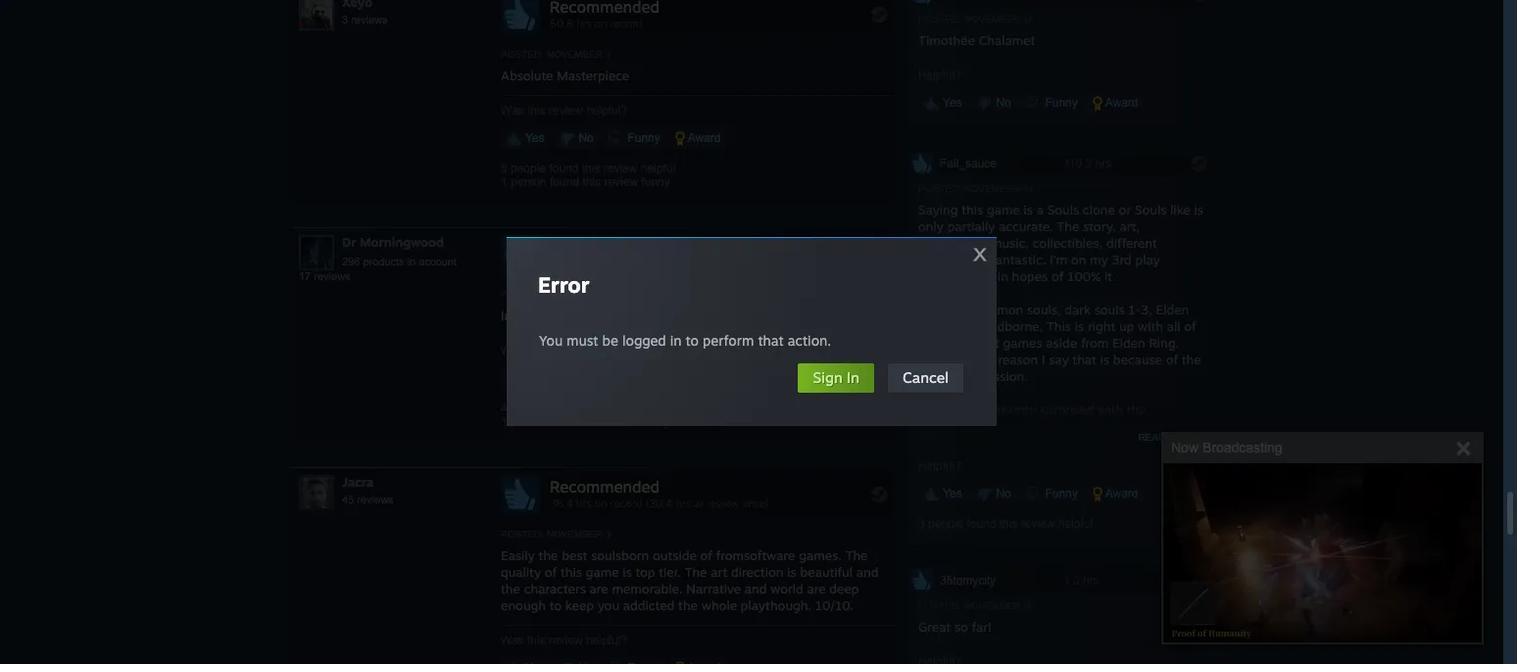 Task type: describe. For each thing, give the bounding box(es) containing it.
1 for in the end you kinda learn to enjoy the pain...
[[501, 415, 507, 429]]

playthough.
[[741, 598, 812, 613]]

45
[[342, 494, 354, 506]]

now
[[969, 268, 994, 284]]

and inside i've been pleasantly surprised with the development teams support and updates. kudos to them, you can really tell they put their love into this project. please, keep up the great work!
[[1089, 418, 1111, 434]]

dr
[[342, 234, 356, 250]]

3 for 3 reviews
[[342, 13, 348, 25]]

2 vertical spatial people
[[928, 517, 964, 531]]

found for 3
[[967, 517, 996, 531]]

enough
[[501, 598, 546, 613]]

addicted
[[623, 598, 675, 613]]

tell
[[1099, 435, 1117, 451]]

you inside easily the best soulsborn outside of fromsoftware games. the quality of this game is top tier. the art direction is beautiful and the characters are memorable. narrative and world are deep enough to keep you addicted the whole playthough. 10/10.
[[598, 598, 620, 613]]

yes link for timothée
[[918, 92, 968, 113]]

from
[[942, 335, 972, 351]]

really
[[1063, 435, 1095, 451]]

great
[[1166, 452, 1197, 467]]

deep
[[830, 581, 859, 597]]

award link for no link above 5 people found this review helpful 1 person found this review funny
[[670, 127, 727, 149]]

now
[[1171, 440, 1199, 456]]

fromsoftware
[[716, 548, 795, 563]]

1 horizontal spatial elden
[[1156, 302, 1189, 317]]

reviews inside the dr morningwood 296 products in account 17 reviews
[[314, 270, 350, 282]]

0 vertical spatial reviews
[[351, 13, 388, 25]]

souls
[[1095, 302, 1125, 317]]

3 reviews
[[342, 13, 388, 25]]

dr morningwood link
[[342, 234, 444, 250]]

2 vertical spatial helpful
[[1058, 517, 1093, 531]]

fantastic.
[[991, 252, 1046, 267]]

to inside easily the best soulsborn outside of fromsoftware games. the quality of this game is top tier. the art direction is beautiful and the characters are memorable. narrative and world are deep enough to keep you addicted the whole playthough. 10/10.
[[550, 598, 562, 613]]

music,
[[991, 235, 1029, 251]]

or
[[1119, 202, 1131, 217]]

must
[[567, 332, 598, 349]]

through
[[918, 268, 965, 284]]

all
[[1167, 318, 1181, 334]]

funny for absolute masterpiece
[[641, 175, 670, 189]]

recommended link for fromsoftware
[[501, 475, 893, 517]]

no link up 3 people found this review helpful
[[971, 483, 1017, 505]]

35tomycity
[[940, 574, 996, 588]]

funny link for award link associated with no link on top of 3 people found this review helpful
[[1020, 483, 1084, 505]]

0 horizontal spatial are
[[590, 581, 608, 597]]

characters
[[524, 581, 586, 597]]

i've been pleasantly surprised with the development teams support and updates. kudos to them, you can really tell they put their love into this project. please, keep up the great work!
[[918, 402, 1202, 484]]

you must be logged in to perform that action.
[[539, 332, 831, 349]]

keep inside i've been pleasantly surprised with the development teams support and updates. kudos to them, you can really tell they put their love into this project. please, keep up the great work!
[[1092, 452, 1121, 467]]

art,
[[1120, 218, 1140, 234]]

4
[[501, 402, 507, 415]]

be
[[602, 332, 618, 349]]

support
[[1040, 418, 1085, 434]]

accurate.
[[999, 218, 1053, 234]]

this inside i've been pleasantly surprised with the development teams support and updates. kudos to them, you can really tell they put their love into this project. please, keep up the great work!
[[973, 452, 995, 467]]

to right learn
[[660, 308, 672, 323]]

kinda
[[590, 308, 623, 323]]

work!
[[918, 468, 951, 484]]

recommended for soulsborn
[[550, 477, 660, 497]]

they
[[1121, 435, 1147, 451]]

funny up the fail_sauce link
[[1042, 96, 1078, 110]]

linear
[[918, 368, 951, 384]]

fail_sauce link
[[911, 152, 1212, 179]]

absolute masterpiece
[[501, 67, 630, 83]]

partially
[[948, 218, 995, 234]]

games
[[1003, 335, 1043, 351]]

more
[[1168, 432, 1198, 443]]

4 people found this review helpful 1 person found this review funny
[[501, 402, 675, 429]]

been
[[942, 402, 972, 417]]

person for the
[[511, 415, 547, 429]]

ring.
[[1149, 335, 1179, 351]]

dr morningwood 296 products in account 17 reviews
[[299, 234, 457, 282]]

this
[[1047, 318, 1071, 334]]

saying
[[918, 202, 958, 217]]

timothée
[[918, 32, 975, 48]]

project.
[[998, 452, 1043, 467]]

the up perform
[[712, 308, 731, 323]]

learn
[[626, 308, 656, 323]]

played
[[939, 302, 979, 317]]

the down ring
[[918, 335, 938, 351]]

this inside saying this game is a souls clone or souls like is only partially accurate. the story, art, animations, music, collectibles, different endings are fantastic. i'm on my 3rd play through now in hopes of 100% it.
[[962, 202, 983, 217]]

great so far!
[[918, 619, 992, 635]]

read
[[1138, 432, 1166, 443]]

award for timothée yes link
[[1103, 96, 1138, 110]]

yes for saying
[[940, 487, 962, 501]]

funny down please,
[[1042, 487, 1078, 501]]

that inside ive played demon souls, dark souls 1-3, elden ring and bloodborne. this is right up with all of the from soft games aside from elden ring. and the only reason i say that is because of the linear progression.
[[1073, 352, 1097, 367]]

helpful for in the end you kinda learn to enjoy the pain...
[[641, 402, 675, 415]]

into
[[946, 452, 969, 467]]

3,
[[1141, 302, 1153, 317]]

1 horizontal spatial the
[[846, 548, 868, 563]]

the down quality
[[501, 581, 520, 597]]

soft
[[975, 335, 1000, 351]]

beautiful
[[800, 564, 853, 580]]

to inside i've been pleasantly surprised with the development teams support and updates. kudos to them, you can really tell they put their love into this project. please, keep up the great work!
[[959, 435, 971, 451]]

people for the
[[511, 402, 546, 415]]

clone
[[1083, 202, 1115, 217]]

games.
[[799, 548, 842, 563]]

award link for no link under must
[[670, 367, 727, 389]]

so
[[955, 619, 968, 635]]

only inside saying this game is a souls clone or souls like is only partially accurate. the story, art, animations, music, collectibles, different endings are fantastic. i'm on my 3rd play through now in hopes of 100% it.
[[918, 218, 944, 234]]

game inside saying this game is a souls clone or souls like is only partially accurate. the story, art, animations, music, collectibles, different endings are fantastic. i'm on my 3rd play through now in hopes of 100% it.
[[987, 202, 1020, 217]]

you
[[539, 332, 563, 349]]

the down put
[[1143, 452, 1162, 467]]

with inside i've been pleasantly surprised with the development teams support and updates. kudos to them, you can really tell they put their love into this project. please, keep up the great work!
[[1098, 402, 1124, 417]]

is down from
[[1100, 352, 1110, 367]]

17
[[299, 270, 311, 282]]

aside
[[1046, 335, 1077, 351]]

3 reviews link
[[342, 13, 388, 25]]

1 horizontal spatial are
[[807, 581, 826, 597]]

on
[[1071, 252, 1086, 267]]

is down dark
[[1075, 318, 1084, 334]]

easily the best soulsborn outside of fromsoftware games. the quality of this game is top tier. the art direction is beautiful and the characters are memorable. narrative and world are deep enough to keep you addicted the whole playthough. 10/10.
[[501, 548, 879, 613]]

progression.
[[955, 368, 1028, 384]]

recommended link for to
[[501, 235, 893, 277]]

in for dr morningwood 296 products in account 17 reviews
[[407, 256, 416, 267]]

with inside ive played demon souls, dark souls 1-3, elden ring and bloodborne. this is right up with all of the from soft games aside from elden ring. and the only reason i say that is because of the linear progression.
[[1138, 318, 1163, 334]]

can
[[1038, 435, 1059, 451]]

tier.
[[659, 564, 681, 580]]

to down enjoy
[[686, 332, 699, 349]]

pain...
[[735, 308, 770, 323]]

now broadcasting
[[1171, 440, 1283, 456]]

jacra link
[[342, 474, 374, 490]]

endings
[[918, 252, 965, 267]]

perform
[[703, 332, 754, 349]]

right
[[1088, 318, 1116, 334]]

yes link for saying
[[918, 483, 968, 505]]

award for yes link for saying
[[1103, 487, 1138, 501]]

1 for absolute masterpiece
[[501, 175, 507, 189]]

is left a
[[1024, 202, 1033, 217]]

surprised
[[1040, 402, 1094, 417]]

broadcasting
[[1203, 440, 1283, 456]]

in the end you kinda learn to enjoy the pain...
[[501, 308, 770, 323]]

put
[[1151, 435, 1171, 451]]

0 horizontal spatial elden
[[1113, 335, 1146, 351]]

funny link for award link corresponding to no link underneath chalamet
[[1020, 92, 1084, 113]]



Task type: locate. For each thing, give the bounding box(es) containing it.
is
[[1024, 202, 1033, 217], [1194, 202, 1204, 217], [1075, 318, 1084, 334], [1100, 352, 1110, 367], [623, 564, 632, 580], [787, 564, 797, 580]]

the right because
[[1182, 352, 1201, 367]]

0 vertical spatial elden
[[1156, 302, 1189, 317]]

the left end
[[516, 308, 535, 323]]

no down chalamet
[[993, 96, 1011, 110]]

0 vertical spatial 3
[[342, 13, 348, 25]]

1 vertical spatial up
[[1124, 452, 1139, 467]]

keep inside easily the best soulsborn outside of fromsoftware games. the quality of this game is top tier. the art direction is beautiful and the characters are memorable. narrative and world are deep enough to keep you addicted the whole playthough. 10/10.
[[565, 598, 594, 613]]

5
[[501, 161, 507, 175]]

yes down work!
[[940, 487, 962, 501]]

are up now
[[969, 252, 988, 267]]

game down soulsborn
[[586, 564, 619, 580]]

in inside saying this game is a souls clone or souls like is only partially accurate. the story, art, animations, music, collectibles, different endings are fantastic. i'm on my 3rd play through now in hopes of 100% it.
[[998, 268, 1008, 284]]

no
[[993, 96, 1011, 110], [575, 131, 594, 145], [575, 371, 594, 385], [993, 487, 1011, 501]]

yes down timothée
[[940, 96, 962, 110]]

now broadcasting link
[[1171, 438, 1283, 458]]

error
[[538, 272, 590, 298]]

0 horizontal spatial you
[[565, 308, 587, 323]]

0 horizontal spatial souls
[[1048, 202, 1079, 217]]

with down 3,
[[1138, 318, 1163, 334]]

no for no link on top of 3 people found this review helpful
[[993, 487, 1011, 501]]

no link down must
[[554, 367, 600, 389]]

no up 5 people found this review helpful 1 person found this review funny
[[575, 131, 594, 145]]

2 souls from the left
[[1135, 202, 1167, 217]]

development
[[918, 418, 996, 434]]

only down soft
[[969, 352, 995, 367]]

yes link up the "5"
[[501, 127, 551, 149]]

that down pain...
[[758, 332, 784, 349]]

in down enjoy
[[670, 332, 682, 349]]

3rd
[[1112, 252, 1132, 267]]

no for no link above 5 people found this review helpful 1 person found this review funny
[[575, 131, 594, 145]]

soulsborn
[[591, 548, 649, 563]]

the up beautiful at the bottom right
[[846, 548, 868, 563]]

elden up all
[[1156, 302, 1189, 317]]

and inside ive played demon souls, dark souls 1-3, elden ring and bloodborne. this is right up with all of the from soft games aside from elden ring. and the only reason i say that is because of the linear progression.
[[945, 318, 967, 334]]

like
[[1170, 202, 1191, 217]]

helpful inside 4 people found this review helpful 1 person found this review funny
[[641, 402, 675, 415]]

up down 'they'
[[1124, 452, 1139, 467]]

1 vertical spatial in
[[847, 369, 860, 387]]

game up accurate. at the right top of page
[[987, 202, 1020, 217]]

recommended for you
[[550, 237, 660, 257]]

are down soulsborn
[[590, 581, 608, 597]]

0 vertical spatial game
[[987, 202, 1020, 217]]

0 vertical spatial up
[[1119, 318, 1134, 334]]

keep
[[1092, 452, 1121, 467], [565, 598, 594, 613]]

1 horizontal spatial that
[[1073, 352, 1097, 367]]

updates.
[[1115, 418, 1166, 434]]

of inside saying this game is a souls clone or souls like is only partially accurate. the story, art, animations, music, collectibles, different endings are fantastic. i'm on my 3rd play through now in hopes of 100% it.
[[1052, 268, 1064, 284]]

the left best
[[539, 548, 558, 563]]

only inside ive played demon souls, dark souls 1-3, elden ring and bloodborne. this is right up with all of the from soft games aside from elden ring. and the only reason i say that is because of the linear progression.
[[969, 352, 995, 367]]

1 vertical spatial person
[[511, 415, 547, 429]]

0 vertical spatial yes
[[940, 96, 962, 110]]

1 person from the top
[[511, 175, 547, 189]]

review for 4 people found this review helpful 1 person found this review funny
[[604, 402, 638, 415]]

people right the "5"
[[511, 161, 546, 175]]

their
[[1174, 435, 1202, 451]]

0 vertical spatial person
[[511, 175, 547, 189]]

of up art
[[700, 548, 712, 563]]

love
[[918, 452, 943, 467]]

funny link for award link for no link under must
[[603, 367, 666, 389]]

it.
[[1105, 268, 1116, 284]]

keep down characters
[[565, 598, 594, 613]]

you right end
[[565, 308, 587, 323]]

1 souls from the left
[[1048, 202, 1079, 217]]

in for you must be logged in to perform that action.
[[670, 332, 682, 349]]

souls
[[1048, 202, 1079, 217], [1135, 202, 1167, 217]]

found for 5
[[549, 161, 579, 175]]

funny down logged
[[624, 371, 660, 385]]

yes down absolute
[[522, 131, 545, 145]]

timothée chalamet
[[918, 32, 1035, 48]]

chalamet
[[979, 32, 1035, 48]]

100%
[[1067, 268, 1101, 284]]

story,
[[1083, 218, 1116, 234]]

people
[[511, 161, 546, 175], [511, 402, 546, 415], [928, 517, 964, 531]]

are down beautiful at the bottom right
[[807, 581, 826, 597]]

1 horizontal spatial only
[[969, 352, 995, 367]]

direction
[[731, 564, 784, 580]]

far!
[[972, 619, 992, 635]]

helpful for absolute masterpiece
[[641, 161, 675, 175]]

in
[[501, 308, 512, 323], [847, 369, 860, 387]]

0 vertical spatial you
[[565, 308, 587, 323]]

and down the direction
[[745, 581, 767, 597]]

1 horizontal spatial in
[[847, 369, 860, 387]]

bloodborne.
[[971, 318, 1043, 334]]

0 horizontal spatial that
[[758, 332, 784, 349]]

1 vertical spatial in
[[998, 268, 1008, 284]]

with up 'tell'
[[1098, 402, 1124, 417]]

saying this game is a souls clone or souls like is only partially accurate. the story, art, animations, music, collectibles, different endings are fantastic. i'm on my 3rd play through now in hopes of 100% it.
[[918, 202, 1204, 284]]

1 1 from the top
[[501, 175, 507, 189]]

souls,
[[1027, 302, 1061, 317]]

and
[[918, 352, 942, 367]]

0 horizontal spatial game
[[586, 564, 619, 580]]

review for 5 people found this review helpful 1 person found this review funny
[[604, 161, 638, 175]]

person right the "5"
[[511, 175, 547, 189]]

of up characters
[[545, 564, 557, 580]]

1 funny from the top
[[641, 175, 670, 189]]

review for 3 people found this review helpful
[[1021, 517, 1055, 531]]

2 funny from the top
[[641, 415, 670, 429]]

1 vertical spatial keep
[[565, 598, 594, 613]]

funny
[[1042, 96, 1078, 110], [624, 131, 660, 145], [624, 371, 660, 385], [1042, 487, 1078, 501]]

hopes
[[1012, 268, 1048, 284]]

morningwood
[[360, 234, 444, 250]]

1 vertical spatial that
[[1073, 352, 1097, 367]]

0 vertical spatial only
[[918, 218, 944, 234]]

no up 4 people found this review helpful 1 person found this review funny on the left bottom of page
[[575, 371, 594, 385]]

to up into
[[959, 435, 971, 451]]

1 horizontal spatial souls
[[1135, 202, 1167, 217]]

in right now
[[998, 268, 1008, 284]]

1 recommended link from the top
[[501, 235, 893, 277]]

of down i'm
[[1052, 268, 1064, 284]]

1 horizontal spatial keep
[[1092, 452, 1121, 467]]

3
[[342, 13, 348, 25], [918, 517, 925, 531]]

yes link down love
[[918, 483, 968, 505]]

recommended link up outside
[[501, 475, 893, 517]]

up down 1-
[[1119, 318, 1134, 334]]

2 horizontal spatial the
[[1057, 218, 1079, 234]]

elden up because
[[1113, 335, 1146, 351]]

award link for no link underneath chalamet
[[1087, 92, 1144, 113]]

0 horizontal spatial only
[[918, 218, 944, 234]]

pleasantly
[[976, 402, 1036, 417]]

1 horizontal spatial in
[[670, 332, 682, 349]]

of right all
[[1184, 318, 1196, 334]]

of
[[1052, 268, 1064, 284], [1184, 318, 1196, 334], [1166, 352, 1178, 367], [700, 548, 712, 563], [545, 564, 557, 580]]

is up world
[[787, 564, 797, 580]]

funny link for award link corresponding to no link above 5 people found this review helpful 1 person found this review funny
[[603, 127, 666, 149]]

3 for 3 people found this review helpful
[[918, 517, 925, 531]]

3 people found this review helpful
[[918, 517, 1093, 531]]

you inside i've been pleasantly surprised with the development teams support and updates. kudos to them, you can really tell they put their love into this project. please, keep up the great work!
[[1013, 435, 1035, 451]]

the left art
[[685, 564, 707, 580]]

0 vertical spatial in
[[407, 256, 416, 267]]

2 vertical spatial yes
[[940, 487, 962, 501]]

1 vertical spatial yes
[[522, 131, 545, 145]]

2 vertical spatial reviews
[[357, 494, 394, 506]]

no up 3 people found this review helpful
[[993, 487, 1011, 501]]

0 vertical spatial in
[[501, 308, 512, 323]]

in down morningwood on the top of page
[[407, 256, 416, 267]]

in
[[407, 256, 416, 267], [998, 268, 1008, 284], [670, 332, 682, 349]]

0 vertical spatial funny
[[641, 175, 670, 189]]

people down work!
[[928, 517, 964, 531]]

1
[[501, 175, 507, 189], [501, 415, 507, 429]]

the
[[516, 308, 535, 323], [712, 308, 731, 323], [918, 335, 938, 351], [946, 352, 965, 367], [1182, 352, 1201, 367], [1127, 402, 1147, 417], [1143, 452, 1162, 467], [539, 548, 558, 563], [501, 581, 520, 597], [678, 598, 698, 613]]

yes link
[[918, 92, 968, 113], [501, 127, 551, 149], [918, 483, 968, 505]]

1 inside 4 people found this review helpful 1 person found this review funny
[[501, 415, 507, 429]]

1 vertical spatial 1
[[501, 415, 507, 429]]

up
[[1119, 318, 1134, 334], [1124, 452, 1139, 467]]

0 horizontal spatial the
[[685, 564, 707, 580]]

17 reviews link
[[299, 270, 350, 282]]

1-
[[1129, 302, 1141, 317]]

1 vertical spatial people
[[511, 402, 546, 415]]

masterpiece
[[557, 67, 630, 83]]

keep down 'tell'
[[1092, 452, 1121, 467]]

is right like
[[1194, 202, 1204, 217]]

2 vertical spatial the
[[685, 564, 707, 580]]

top
[[636, 564, 655, 580]]

kudos
[[918, 435, 955, 451]]

collectibles,
[[1033, 235, 1103, 251]]

2 vertical spatial in
[[670, 332, 682, 349]]

people right 4
[[511, 402, 546, 415]]

review
[[604, 161, 638, 175], [604, 175, 638, 189], [604, 402, 638, 415], [604, 415, 638, 429], [1021, 517, 1055, 531]]

0 vertical spatial keep
[[1092, 452, 1121, 467]]

found
[[549, 161, 579, 175], [550, 175, 579, 189], [549, 402, 579, 415], [550, 415, 579, 429], [967, 517, 996, 531]]

funny link down logged
[[603, 367, 666, 389]]

1 vertical spatial you
[[1013, 435, 1035, 451]]

read more
[[1138, 432, 1198, 443]]

and up deep
[[856, 564, 879, 580]]

ive played demon souls, dark souls 1-3, elden ring and bloodborne. this is right up with all of the from soft games aside from elden ring. and the only reason i say that is because of the linear progression.
[[918, 302, 1201, 384]]

you
[[565, 308, 587, 323], [1013, 435, 1035, 451], [598, 598, 620, 613]]

2 horizontal spatial in
[[998, 268, 1008, 284]]

funny up 5 people found this review helpful 1 person found this review funny
[[624, 131, 660, 145]]

with
[[1138, 318, 1163, 334], [1098, 402, 1124, 417]]

1 vertical spatial yes link
[[501, 127, 551, 149]]

helpful inside 5 people found this review helpful 1 person found this review funny
[[641, 161, 675, 175]]

2 horizontal spatial you
[[1013, 435, 1035, 451]]

person for masterpiece
[[511, 175, 547, 189]]

absolute
[[501, 67, 553, 83]]

and up 'tell'
[[1089, 418, 1111, 434]]

to down characters
[[550, 598, 562, 613]]

the inside saying this game is a souls clone or souls like is only partially accurate. the story, art, animations, music, collectibles, different endings are fantastic. i'm on my 3rd play through now in hopes of 100% it.
[[1057, 218, 1079, 234]]

people inside 4 people found this review helpful 1 person found this review funny
[[511, 402, 546, 415]]

and up from
[[945, 318, 967, 334]]

1 recommended from the top
[[550, 237, 660, 257]]

1 horizontal spatial with
[[1138, 318, 1163, 334]]

people for masterpiece
[[511, 161, 546, 175]]

i
[[1042, 352, 1045, 367]]

yes for timothée
[[940, 96, 962, 110]]

a
[[1037, 202, 1044, 217]]

no for no link underneath chalamet
[[993, 96, 1011, 110]]

recommended link
[[501, 235, 893, 277], [501, 475, 893, 517]]

1 vertical spatial only
[[969, 352, 995, 367]]

products
[[363, 256, 404, 267]]

1 vertical spatial game
[[586, 564, 619, 580]]

to
[[660, 308, 672, 323], [686, 332, 699, 349], [959, 435, 971, 451], [550, 598, 562, 613]]

0 horizontal spatial with
[[1098, 402, 1124, 417]]

game inside easily the best soulsborn outside of fromsoftware games. the quality of this game is top tier. the art direction is beautiful and the characters are memorable. narrative and world are deep enough to keep you addicted the whole playthough. 10/10.
[[586, 564, 619, 580]]

0 vertical spatial people
[[511, 161, 546, 175]]

in right sign
[[847, 369, 860, 387]]

0 vertical spatial that
[[758, 332, 784, 349]]

0 horizontal spatial 3
[[342, 13, 348, 25]]

in inside the dr morningwood 296 products in account 17 reviews
[[407, 256, 416, 267]]

yes link down timothée
[[918, 92, 968, 113]]

1 vertical spatial recommended
[[550, 477, 660, 497]]

0 vertical spatial 1
[[501, 175, 507, 189]]

no link up 5 people found this review helpful 1 person found this review funny
[[554, 127, 600, 149]]

are inside saying this game is a souls clone or souls like is only partially accurate. the story, art, animations, music, collectibles, different endings are fantastic. i'm on my 3rd play through now in hopes of 100% it.
[[969, 252, 988, 267]]

from
[[1081, 335, 1109, 351]]

funny link down please,
[[1020, 483, 1084, 505]]

no link down chalamet
[[971, 92, 1017, 113]]

35tomycity link
[[911, 569, 1212, 597]]

0 vertical spatial recommended
[[550, 237, 660, 257]]

funny for in the end you kinda learn to enjoy the pain...
[[641, 415, 670, 429]]

people inside 5 people found this review helpful 1 person found this review funny
[[511, 161, 546, 175]]

you left 'addicted'
[[598, 598, 620, 613]]

0 vertical spatial helpful
[[641, 161, 675, 175]]

up inside i've been pleasantly surprised with the development teams support and updates. kudos to them, you can really tell they put their love into this project. please, keep up the great work!
[[1124, 452, 1139, 467]]

sign in
[[813, 369, 860, 387]]

1 vertical spatial with
[[1098, 402, 1124, 417]]

2 vertical spatial yes link
[[918, 483, 968, 505]]

animations,
[[918, 235, 987, 251]]

is left top
[[623, 564, 632, 580]]

award for yes link to the middle
[[685, 131, 721, 145]]

recommended up soulsborn
[[550, 477, 660, 497]]

of down ring.
[[1166, 352, 1178, 367]]

demon
[[982, 302, 1024, 317]]

my
[[1090, 252, 1108, 267]]

jacra 45 reviews
[[342, 474, 394, 506]]

0 vertical spatial the
[[1057, 218, 1079, 234]]

award link for no link on top of 3 people found this review helpful
[[1087, 483, 1144, 505]]

up inside ive played demon souls, dark souls 1-3, elden ring and bloodborne. this is right up with all of the from soft games aside from elden ring. and the only reason i say that is because of the linear progression.
[[1119, 318, 1134, 334]]

1 horizontal spatial you
[[598, 598, 620, 613]]

logged
[[622, 332, 666, 349]]

different
[[1107, 235, 1157, 251]]

the up collectibles,
[[1057, 218, 1079, 234]]

that down from
[[1073, 352, 1097, 367]]

1 horizontal spatial 3
[[918, 517, 925, 531]]

0 vertical spatial with
[[1138, 318, 1163, 334]]

best
[[562, 548, 588, 563]]

narrative
[[686, 581, 741, 597]]

elden
[[1156, 302, 1189, 317], [1113, 335, 1146, 351]]

funny inside 4 people found this review helpful 1 person found this review funny
[[641, 415, 670, 429]]

0 vertical spatial recommended link
[[501, 235, 893, 277]]

that
[[758, 332, 784, 349], [1073, 352, 1097, 367]]

reviews
[[351, 13, 388, 25], [314, 270, 350, 282], [357, 494, 394, 506]]

2 1 from the top
[[501, 415, 507, 429]]

1 inside 5 people found this review helpful 1 person found this review funny
[[501, 175, 507, 189]]

2 horizontal spatial are
[[969, 252, 988, 267]]

1 vertical spatial reviews
[[314, 270, 350, 282]]

1 vertical spatial the
[[846, 548, 868, 563]]

0 vertical spatial yes link
[[918, 92, 968, 113]]

the down the narrative
[[678, 598, 698, 613]]

jacra
[[342, 474, 374, 490]]

teams
[[1000, 418, 1036, 434]]

and
[[945, 318, 967, 334], [1089, 418, 1111, 434], [856, 564, 879, 580], [745, 581, 767, 597]]

say
[[1049, 352, 1069, 367]]

1 vertical spatial helpful
[[641, 402, 675, 415]]

yes
[[940, 96, 962, 110], [522, 131, 545, 145], [940, 487, 962, 501]]

the up updates.
[[1127, 402, 1147, 417]]

0 horizontal spatial keep
[[565, 598, 594, 613]]

45 reviews link
[[342, 494, 394, 506]]

you up project.
[[1013, 435, 1035, 451]]

no for no link under must
[[575, 371, 594, 385]]

souls right or at right top
[[1135, 202, 1167, 217]]

funny link up the fail_sauce link
[[1020, 92, 1084, 113]]

1 vertical spatial 3
[[918, 517, 925, 531]]

the down from
[[946, 352, 965, 367]]

person inside 5 people found this review helpful 1 person found this review funny
[[511, 175, 547, 189]]

only down saying
[[918, 218, 944, 234]]

easily
[[501, 548, 535, 563]]

2 person from the top
[[511, 415, 547, 429]]

in left end
[[501, 308, 512, 323]]

found for 4
[[549, 402, 579, 415]]

0 horizontal spatial in
[[407, 256, 416, 267]]

funny link up 5 people found this review helpful 1 person found this review funny
[[603, 127, 666, 149]]

person right 4
[[511, 415, 547, 429]]

1 vertical spatial recommended link
[[501, 475, 893, 517]]

2 vertical spatial you
[[598, 598, 620, 613]]

1 horizontal spatial game
[[987, 202, 1020, 217]]

souls right a
[[1048, 202, 1079, 217]]

recommended up error
[[550, 237, 660, 257]]

recommended link up enjoy
[[501, 235, 893, 277]]

this inside easily the best soulsborn outside of fromsoftware games. the quality of this game is top tier. the art direction is beautiful and the characters are memorable. narrative and world are deep enough to keep you addicted the whole playthough. 10/10.
[[561, 564, 582, 580]]

0 horizontal spatial in
[[501, 308, 512, 323]]

2 recommended from the top
[[550, 477, 660, 497]]

person inside 4 people found this review helpful 1 person found this review funny
[[511, 415, 547, 429]]

reviews inside jacra 45 reviews
[[357, 494, 394, 506]]

1 vertical spatial funny
[[641, 415, 670, 429]]

play
[[1136, 252, 1160, 267]]

funny inside 5 people found this review helpful 1 person found this review funny
[[641, 175, 670, 189]]

2 recommended link from the top
[[501, 475, 893, 517]]

1 vertical spatial elden
[[1113, 335, 1146, 351]]

are
[[969, 252, 988, 267], [590, 581, 608, 597], [807, 581, 826, 597]]



Task type: vqa. For each thing, say whether or not it's contained in the screenshot.
See
no



